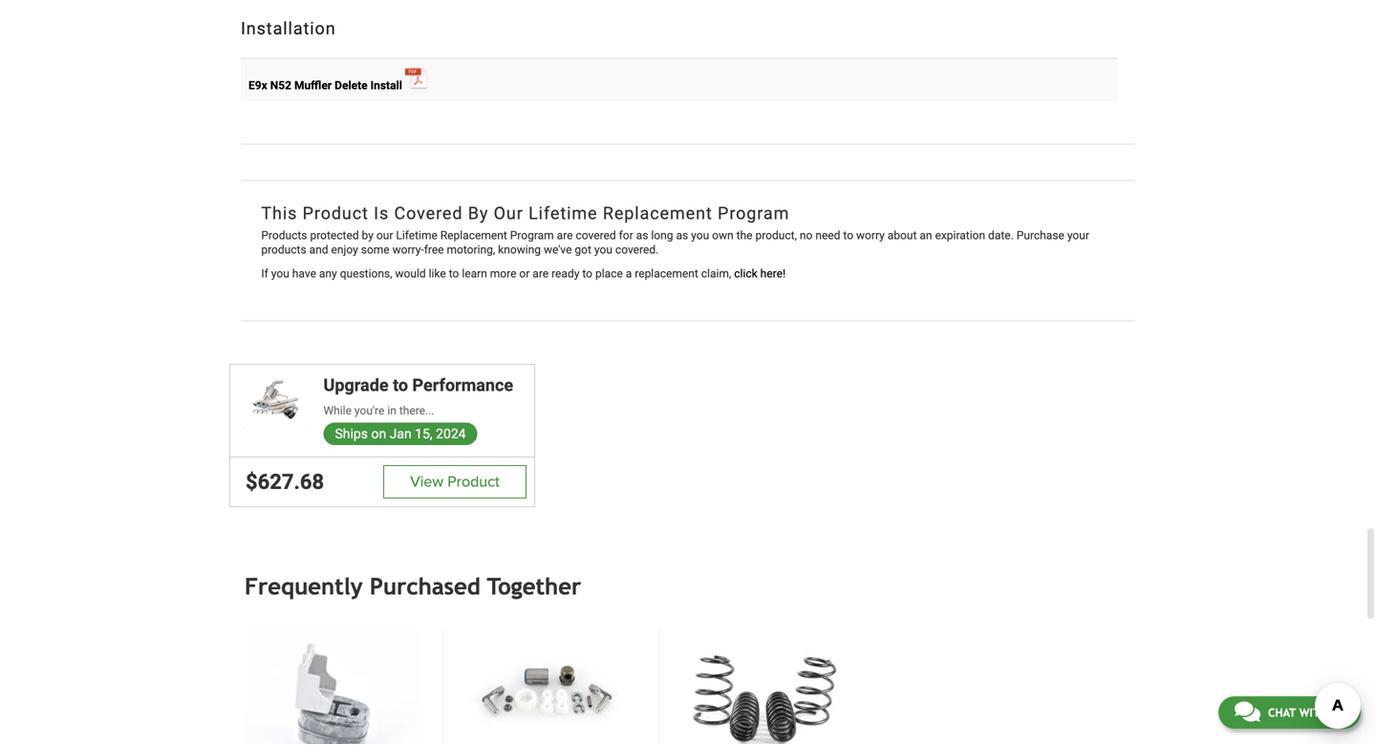 Task type: vqa. For each thing, say whether or not it's contained in the screenshot.
If
yes



Task type: describe. For each thing, give the bounding box(es) containing it.
2024
[[436, 426, 466, 442]]

1 as from the left
[[637, 229, 649, 242]]

for
[[619, 229, 634, 242]]

more
[[490, 267, 517, 281]]

this product is covered by our lifetime replacement program products protected by our lifetime replacement program are covered for as long as you own the product, no need to worry about an expiration date. purchase your products and enjoy some worry-free motoring, knowing we've got you covered.
[[261, 204, 1090, 257]]

need
[[816, 229, 841, 242]]

1 vertical spatial you
[[595, 243, 613, 257]]

motoring,
[[447, 243, 496, 257]]

have
[[292, 267, 316, 281]]

you're
[[355, 405, 385, 418]]

your
[[1068, 229, 1090, 242]]

products
[[261, 243, 307, 257]]

enjoy
[[331, 243, 358, 257]]

0 vertical spatial replacement
[[603, 204, 713, 224]]

purchase
[[1017, 229, 1065, 242]]

is
[[374, 204, 389, 224]]

any
[[319, 267, 337, 281]]

long
[[652, 229, 674, 242]]

chat with us
[[1269, 707, 1345, 720]]

$627.68
[[246, 470, 324, 495]]

in
[[388, 405, 397, 418]]

n52
[[270, 79, 292, 92]]

install
[[371, 79, 402, 92]]

we've
[[544, 243, 572, 257]]

ready
[[552, 267, 580, 281]]

own
[[713, 229, 734, 242]]

place
[[596, 267, 623, 281]]

frequently purchased together
[[245, 574, 582, 600]]

with
[[1300, 707, 1328, 720]]

covered.
[[616, 243, 659, 257]]

here!
[[761, 267, 786, 281]]

covered
[[576, 229, 616, 242]]

to inside upgrade to performance while you're in there... ships on jan 15, 2024
[[393, 376, 408, 396]]

muffler
[[294, 79, 332, 92]]

to inside this product is covered by our lifetime replacement program products protected by our lifetime replacement program are covered for as long as you own the product, no need to worry about an expiration date. purchase your products and enjoy some worry-free motoring, knowing we've got you covered.
[[844, 229, 854, 242]]

learn
[[462, 267, 487, 281]]

like
[[429, 267, 446, 281]]

replacement
[[635, 267, 699, 281]]

delete
[[335, 79, 368, 92]]

view
[[410, 473, 444, 491]]

this
[[261, 204, 298, 224]]

ships
[[335, 426, 368, 442]]

click
[[735, 267, 758, 281]]

claim,
[[702, 267, 732, 281]]

frequently
[[245, 574, 363, 600]]

the
[[737, 229, 753, 242]]

to left place
[[583, 267, 593, 281]]

covered
[[394, 204, 463, 224]]

1 vertical spatial are
[[533, 267, 549, 281]]

1 horizontal spatial lifetime
[[529, 204, 598, 224]]

performance
[[413, 376, 514, 396]]

worry
[[857, 229, 885, 242]]

if
[[261, 267, 268, 281]]

installation
[[241, 19, 336, 39]]

jan
[[390, 426, 412, 442]]

0 horizontal spatial program
[[510, 229, 554, 242]]

shifter rebuild & upgrade kit - e82/8 128i 135i, e9x 323i 325i 328i 330i 335i n52 n55 image
[[463, 630, 638, 745]]



Task type: locate. For each thing, give the bounding box(es) containing it.
as right long
[[676, 229, 689, 242]]

1 horizontal spatial as
[[676, 229, 689, 242]]

e9x n52 muffler delete install link
[[249, 66, 428, 92]]

by
[[468, 204, 489, 224]]

2 vertical spatial you
[[271, 267, 290, 281]]

0 horizontal spatial as
[[637, 229, 649, 242]]

view product link
[[383, 466, 527, 499]]

by
[[362, 229, 374, 242]]

while
[[324, 405, 352, 418]]

program up the
[[718, 204, 790, 224]]

comments image
[[1235, 701, 1261, 724]]

to right the like
[[449, 267, 459, 281]]

on
[[371, 426, 386, 442]]

as up "covered."
[[637, 229, 649, 242]]

to
[[844, 229, 854, 242], [449, 267, 459, 281], [583, 267, 593, 281], [393, 376, 408, 396]]

our
[[494, 204, 524, 224]]

sport spring set image
[[679, 630, 854, 745]]

1 vertical spatial product
[[448, 473, 500, 491]]

replacement up long
[[603, 204, 713, 224]]

are inside this product is covered by our lifetime replacement program products protected by our lifetime replacement program are covered for as long as you own the product, no need to worry about an expiration date. purchase your products and enjoy some worry-free motoring, knowing we've got you covered.
[[557, 229, 573, 242]]

1 vertical spatial program
[[510, 229, 554, 242]]

upgrade
[[324, 376, 389, 396]]

products
[[261, 229, 307, 242]]

to up in
[[393, 376, 408, 396]]

0 vertical spatial lifetime
[[529, 204, 598, 224]]

product for this
[[303, 204, 369, 224]]

you left own
[[691, 229, 710, 242]]

together
[[487, 574, 582, 600]]

as
[[637, 229, 649, 242], [676, 229, 689, 242]]

free
[[424, 243, 444, 257]]

us
[[1332, 707, 1345, 720]]

no
[[800, 229, 813, 242]]

would
[[395, 267, 426, 281]]

0 horizontal spatial you
[[271, 267, 290, 281]]

0 vertical spatial you
[[691, 229, 710, 242]]

purchased
[[370, 574, 481, 600]]

our
[[377, 229, 393, 242]]

chat with us link
[[1219, 697, 1362, 730]]

lifetime up we've
[[529, 204, 598, 224]]

15,
[[415, 426, 433, 442]]

a
[[626, 267, 632, 281]]

0 vertical spatial are
[[557, 229, 573, 242]]

1 horizontal spatial you
[[595, 243, 613, 257]]

knowing
[[498, 243, 541, 257]]

0 horizontal spatial product
[[303, 204, 369, 224]]

you
[[691, 229, 710, 242], [595, 243, 613, 257], [271, 267, 290, 281]]

to right need
[[844, 229, 854, 242]]

1 vertical spatial lifetime
[[396, 229, 438, 242]]

1 horizontal spatial are
[[557, 229, 573, 242]]

are
[[557, 229, 573, 242], [533, 267, 549, 281]]

there...
[[400, 405, 435, 418]]

product inside this product is covered by our lifetime replacement program products protected by our lifetime replacement program are covered for as long as you own the product, no need to worry about an expiration date. purchase your products and enjoy some worry-free motoring, knowing we've got you covered.
[[303, 204, 369, 224]]

lifetime up worry-
[[396, 229, 438, 242]]

or
[[520, 267, 530, 281]]

click here! link
[[735, 267, 786, 281]]

0 vertical spatial product
[[303, 204, 369, 224]]

questions,
[[340, 267, 393, 281]]

replacement
[[603, 204, 713, 224], [441, 229, 508, 242]]

protected
[[310, 229, 359, 242]]

product up protected
[[303, 204, 369, 224]]

product
[[303, 204, 369, 224], [448, 473, 500, 491]]

product,
[[756, 229, 797, 242]]

are right 'or'
[[533, 267, 549, 281]]

1 horizontal spatial replacement
[[603, 204, 713, 224]]

are up we've
[[557, 229, 573, 242]]

got
[[575, 243, 592, 257]]

0 horizontal spatial replacement
[[441, 229, 508, 242]]

replacement up motoring,
[[441, 229, 508, 242]]

chat
[[1269, 707, 1297, 720]]

if you have any questions, would like to learn more or are ready to place a replacement claim, click here!
[[261, 267, 786, 281]]

0 horizontal spatial are
[[533, 267, 549, 281]]

lifetime
[[529, 204, 598, 224], [396, 229, 438, 242]]

you right if
[[271, 267, 290, 281]]

about
[[888, 229, 917, 242]]

2 horizontal spatial you
[[691, 229, 710, 242]]

e9x
[[249, 79, 267, 92]]

1 horizontal spatial program
[[718, 204, 790, 224]]

some
[[361, 243, 390, 257]]

product right view
[[448, 473, 500, 491]]

e9x n52 turner motorsport axle-back exhaust image
[[242, 377, 312, 429]]

muffler hanger - priced each image
[[246, 630, 422, 745]]

2 as from the left
[[676, 229, 689, 242]]

e9x n52 muffler delete install
[[249, 79, 402, 92]]

view product
[[410, 473, 500, 491]]

an
[[920, 229, 933, 242]]

program up knowing
[[510, 229, 554, 242]]

date.
[[989, 229, 1014, 242]]

you down covered
[[595, 243, 613, 257]]

upgrade to performance while you're in there... ships on jan 15, 2024
[[324, 376, 514, 442]]

and
[[309, 243, 328, 257]]

1 vertical spatial replacement
[[441, 229, 508, 242]]

worry-
[[393, 243, 424, 257]]

program
[[718, 204, 790, 224], [510, 229, 554, 242]]

1 horizontal spatial product
[[448, 473, 500, 491]]

0 horizontal spatial lifetime
[[396, 229, 438, 242]]

0 vertical spatial program
[[718, 204, 790, 224]]

expiration
[[936, 229, 986, 242]]

product for view
[[448, 473, 500, 491]]



